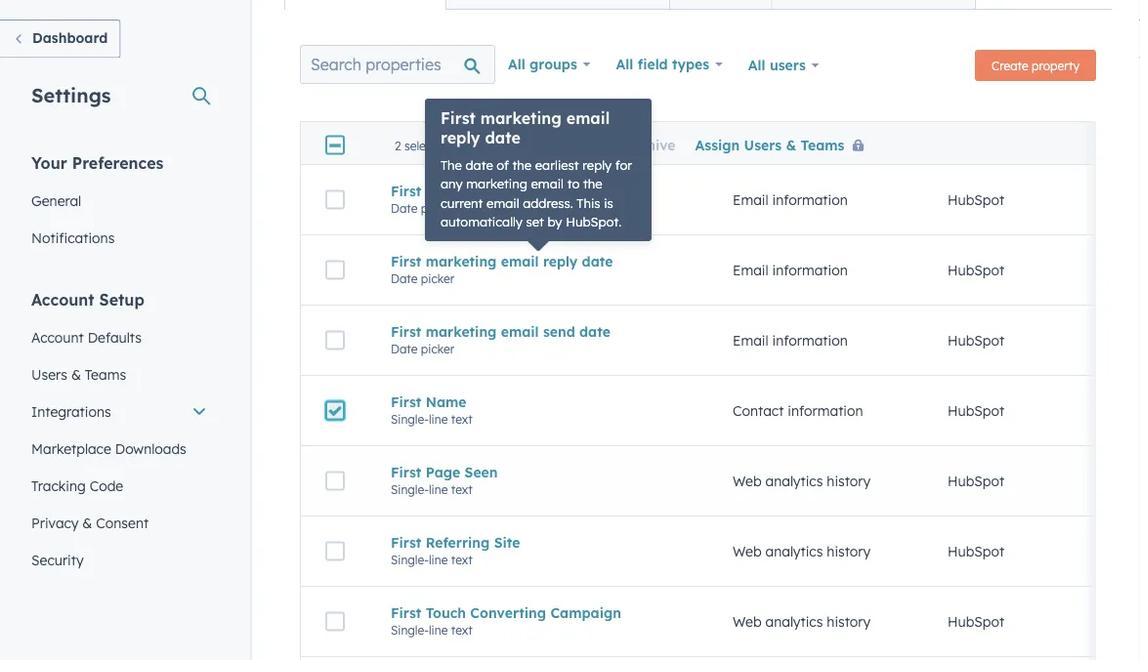 Task type: describe. For each thing, give the bounding box(es) containing it.
line inside first name single-line text
[[429, 412, 448, 427]]

information for first marketing email open date
[[772, 191, 848, 208]]

name
[[426, 394, 467, 411]]

email for first marketing email open date
[[733, 191, 769, 208]]

this
[[577, 195, 600, 211]]

assign users & teams button
[[695, 136, 872, 153]]

first marketing email send date button
[[391, 323, 686, 340]]

first for first marketing email open date
[[391, 182, 422, 200]]

first touch converting campaign single-line text
[[391, 605, 621, 638]]

account for account setup
[[31, 290, 94, 309]]

single- inside first page seen single-line text
[[391, 482, 429, 497]]

email for first marketing email reply date the date of the earliest reply for any marketing email to the current email address. this is automatically set by hubspot.
[[567, 108, 610, 128]]

account setup
[[31, 290, 144, 309]]

security link
[[20, 542, 219, 579]]

first for first name
[[391, 394, 422, 411]]

all groups
[[508, 56, 577, 73]]

web for first touch converting campaign
[[733, 613, 762, 631]]

first marketing email reply date tooltip
[[425, 99, 652, 241]]

email for first marketing email open date date picker
[[501, 182, 539, 200]]

web analytics history for first touch converting campaign
[[733, 613, 871, 631]]

property
[[1032, 58, 1080, 73]]

users & teams link
[[20, 356, 219, 393]]

dashboard link
[[0, 20, 121, 58]]

account defaults
[[31, 329, 142, 346]]

picker for first marketing email reply date
[[421, 271, 455, 286]]

web analytics history for first referring site
[[733, 543, 871, 560]]

single- inside first touch converting campaign single-line text
[[391, 623, 429, 638]]

all field types
[[616, 56, 710, 73]]

first marketing email reply date the date of the earliest reply for any marketing email to the current email address. this is automatically set by hubspot.
[[441, 108, 632, 230]]

to inside first marketing email reply date the date of the earliest reply for any marketing email to the current email address. this is automatically set by hubspot.
[[567, 176, 580, 192]]

for
[[615, 157, 632, 173]]

general
[[31, 192, 81, 209]]

assign users & teams
[[695, 136, 845, 153]]

privacy
[[31, 514, 79, 532]]

hubspot for first marketing email send date
[[948, 332, 1005, 349]]

hubspot for first marketing email open date
[[948, 191, 1005, 208]]

2
[[395, 138, 401, 153]]

& for consent
[[82, 514, 92, 532]]

marketing down of
[[466, 176, 528, 192]]

first referring site single-line text
[[391, 534, 520, 567]]

users & teams
[[31, 366, 126, 383]]

hubspot for first page seen
[[948, 473, 1005, 490]]

all users button
[[736, 45, 832, 86]]

any
[[441, 176, 463, 192]]

contact
[[733, 402, 784, 419]]

date for first marketing email reply date
[[582, 253, 613, 270]]

integrations
[[31, 403, 111, 420]]

create
[[992, 58, 1029, 73]]

add to group button
[[474, 136, 584, 153]]

notifications
[[31, 229, 115, 246]]

& inside tab panel
[[786, 136, 797, 153]]

teams inside account setup element
[[85, 366, 126, 383]]

selected
[[404, 138, 450, 153]]

first for first touch converting campaign
[[391, 605, 422, 622]]

hubspot for first name
[[948, 402, 1005, 419]]

automatically
[[441, 214, 523, 230]]

date for first marketing email send date
[[391, 342, 418, 356]]

tracking code
[[31, 477, 123, 494]]

integrations button
[[20, 393, 219, 430]]

first name single-line text
[[391, 394, 473, 427]]

is
[[604, 195, 613, 211]]

open
[[543, 182, 577, 200]]

create property button
[[975, 50, 1096, 81]]

hubspot.
[[566, 214, 622, 230]]

first for first referring site
[[391, 534, 422, 551]]

marketing up add to group button at the top of the page
[[481, 108, 562, 128]]

hubspot for first referring site
[[948, 543, 1005, 560]]

first marketing email reply date date picker
[[391, 253, 613, 286]]

analytics for first referring site
[[766, 543, 823, 560]]

code
[[90, 477, 123, 494]]

all field types button
[[603, 45, 736, 84]]

page
[[426, 464, 461, 481]]

2 selected
[[395, 138, 450, 153]]

notifications link
[[20, 219, 219, 257]]

your preferences
[[31, 153, 164, 172]]

security
[[31, 552, 84, 569]]

text inside first name single-line text
[[451, 412, 473, 427]]

email for first marketing email reply date
[[733, 262, 769, 279]]

email information for first marketing email open date
[[733, 191, 848, 208]]

users inside account setup element
[[31, 366, 67, 383]]

date left of
[[466, 157, 493, 173]]

first marketing email send date date picker
[[391, 323, 611, 356]]

users inside tab panel
[[744, 136, 782, 153]]

the
[[441, 157, 462, 173]]

history for first touch converting campaign
[[827, 613, 871, 631]]

privacy & consent link
[[20, 505, 219, 542]]

types
[[672, 56, 710, 73]]

email information for first marketing email reply date
[[733, 262, 848, 279]]

email for first marketing email send date
[[733, 332, 769, 349]]

settings
[[31, 83, 111, 107]]

earliest
[[535, 157, 579, 173]]

single- inside first name single-line text
[[391, 412, 429, 427]]

first marketing email reply date button
[[391, 253, 686, 270]]

archive button
[[604, 136, 676, 153]]

text inside first touch converting campaign single-line text
[[451, 623, 473, 638]]

line inside first referring site single-line text
[[429, 553, 448, 567]]

date for first marketing email send date
[[579, 323, 611, 340]]

tracking code link
[[20, 468, 219, 505]]

setup
[[99, 290, 144, 309]]

hubspot for first marketing email reply date
[[948, 262, 1005, 279]]

first for first marketing email send date
[[391, 323, 422, 340]]

of
[[497, 157, 509, 173]]

users
[[770, 57, 806, 74]]

general link
[[20, 182, 219, 219]]



Task type: vqa. For each thing, say whether or not it's contained in the screenshot.


Task type: locate. For each thing, give the bounding box(es) containing it.
defaults
[[88, 329, 142, 346]]

1 vertical spatial email
[[733, 262, 769, 279]]

date inside first marketing email send date date picker
[[579, 323, 611, 340]]

tab panel containing all groups
[[284, 9, 1140, 661]]

3 web analytics history from the top
[[733, 613, 871, 631]]

marketing
[[481, 108, 562, 128], [466, 176, 528, 192], [426, 182, 497, 200], [426, 253, 497, 270], [426, 323, 497, 340]]

2 email from the top
[[733, 262, 769, 279]]

0 vertical spatial email
[[733, 191, 769, 208]]

date up hubspot.
[[581, 182, 613, 200]]

1 email information from the top
[[733, 191, 848, 208]]

1 horizontal spatial reply
[[543, 253, 578, 270]]

3 web from the top
[[733, 613, 762, 631]]

2 vertical spatial history
[[827, 613, 871, 631]]

picker
[[421, 201, 455, 216], [421, 271, 455, 286], [421, 342, 455, 356]]

6 hubspot from the top
[[948, 543, 1005, 560]]

2 vertical spatial picker
[[421, 342, 455, 356]]

1 email from the top
[[733, 191, 769, 208]]

0 vertical spatial date
[[391, 201, 418, 216]]

marketing down 'automatically'
[[426, 253, 497, 270]]

line inside first page seen single-line text
[[429, 482, 448, 497]]

2 vertical spatial reply
[[543, 253, 578, 270]]

line inside first touch converting campaign single-line text
[[429, 623, 448, 638]]

reply left for
[[583, 157, 612, 173]]

2 analytics from the top
[[766, 543, 823, 560]]

all inside popup button
[[508, 56, 526, 73]]

marketing up name
[[426, 323, 497, 340]]

information
[[772, 191, 848, 208], [772, 262, 848, 279], [772, 332, 848, 349], [788, 402, 863, 419]]

first page seen button
[[391, 464, 686, 481]]

marketing inside first marketing email send date date picker
[[426, 323, 497, 340]]

marketplace downloads
[[31, 440, 186, 457]]

all left field
[[616, 56, 634, 73]]

all inside popup button
[[748, 57, 766, 74]]

1 text from the top
[[451, 412, 473, 427]]

referring
[[426, 534, 490, 551]]

0 vertical spatial analytics
[[766, 473, 823, 490]]

& for teams
[[71, 366, 81, 383]]

2 vertical spatial web
[[733, 613, 762, 631]]

the right of
[[513, 157, 532, 173]]

0 vertical spatial reply
[[441, 128, 480, 148]]

archive
[[624, 136, 676, 153]]

1 horizontal spatial all
[[616, 56, 634, 73]]

0 vertical spatial teams
[[801, 136, 845, 153]]

4 line from the top
[[429, 623, 448, 638]]

0 vertical spatial picker
[[421, 201, 455, 216]]

&
[[786, 136, 797, 153], [71, 366, 81, 383], [82, 514, 92, 532]]

7 hubspot from the top
[[948, 613, 1005, 631]]

create property
[[992, 58, 1080, 73]]

picker for first marketing email send date
[[421, 342, 455, 356]]

all left users
[[748, 57, 766, 74]]

text down page
[[451, 482, 473, 497]]

information for first marketing email send date
[[772, 332, 848, 349]]

1 vertical spatial the
[[583, 176, 602, 192]]

1 vertical spatial teams
[[85, 366, 126, 383]]

1 line from the top
[[429, 412, 448, 427]]

line down name
[[429, 412, 448, 427]]

3 email from the top
[[733, 332, 769, 349]]

email information for first marketing email send date
[[733, 332, 848, 349]]

line down touch
[[429, 623, 448, 638]]

1 vertical spatial picker
[[421, 271, 455, 286]]

downloads
[[115, 440, 186, 457]]

0 vertical spatial to
[[525, 136, 539, 153]]

reply down by
[[543, 253, 578, 270]]

first page seen single-line text
[[391, 464, 498, 497]]

1 single- from the top
[[391, 412, 429, 427]]

0 horizontal spatial all
[[508, 56, 526, 73]]

2 horizontal spatial &
[[786, 136, 797, 153]]

3 text from the top
[[451, 553, 473, 567]]

0 horizontal spatial to
[[525, 136, 539, 153]]

first inside first referring site single-line text
[[391, 534, 422, 551]]

date down hubspot.
[[582, 253, 613, 270]]

line
[[429, 412, 448, 427], [429, 482, 448, 497], [429, 553, 448, 567], [429, 623, 448, 638]]

analytics for first touch converting campaign
[[766, 613, 823, 631]]

0 vertical spatial users
[[744, 136, 782, 153]]

information for first marketing email reply date
[[772, 262, 848, 279]]

teams
[[801, 136, 845, 153], [85, 366, 126, 383]]

picker down any
[[421, 201, 455, 216]]

single- inside first referring site single-line text
[[391, 553, 429, 567]]

web analytics history for first page seen
[[733, 473, 871, 490]]

single- down name
[[391, 412, 429, 427]]

0 vertical spatial web
[[733, 473, 762, 490]]

web
[[733, 473, 762, 490], [733, 543, 762, 560], [733, 613, 762, 631]]

marketing for first marketing email open date
[[426, 182, 497, 200]]

single- down touch
[[391, 623, 429, 638]]

account defaults link
[[20, 319, 219, 356]]

assign
[[695, 136, 740, 153]]

1 vertical spatial to
[[567, 176, 580, 192]]

0 vertical spatial the
[[513, 157, 532, 173]]

date up of
[[485, 128, 521, 148]]

marketing for first marketing email send date
[[426, 323, 497, 340]]

2 email information from the top
[[733, 262, 848, 279]]

reply for first marketing email reply date the date of the earliest reply for any marketing email to the current email address. this is automatically set by hubspot.
[[441, 128, 480, 148]]

1 vertical spatial &
[[71, 366, 81, 383]]

date inside first marketing email open date date picker
[[391, 201, 418, 216]]

line down page
[[429, 482, 448, 497]]

2 horizontal spatial all
[[748, 57, 766, 74]]

4 hubspot from the top
[[948, 402, 1005, 419]]

reply
[[441, 128, 480, 148], [583, 157, 612, 173], [543, 253, 578, 270]]

consent
[[96, 514, 149, 532]]

campaign
[[551, 605, 621, 622]]

0 horizontal spatial teams
[[85, 366, 126, 383]]

account up users & teams
[[31, 329, 84, 346]]

1 vertical spatial account
[[31, 329, 84, 346]]

1 horizontal spatial the
[[583, 176, 602, 192]]

users up integrations
[[31, 366, 67, 383]]

current
[[441, 195, 483, 211]]

information for first name
[[788, 402, 863, 419]]

1 vertical spatial web analytics history
[[733, 543, 871, 560]]

1 horizontal spatial to
[[567, 176, 580, 192]]

2 text from the top
[[451, 482, 473, 497]]

reply for first marketing email reply date date picker
[[543, 253, 578, 270]]

2 vertical spatial email information
[[733, 332, 848, 349]]

first inside first name single-line text
[[391, 394, 422, 411]]

text inside first page seen single-line text
[[451, 482, 473, 497]]

all for all field types
[[616, 56, 634, 73]]

2 single- from the top
[[391, 482, 429, 497]]

date inside first marketing email open date date picker
[[581, 182, 613, 200]]

picker inside first marketing email send date date picker
[[421, 342, 455, 356]]

all left groups
[[508, 56, 526, 73]]

1 horizontal spatial teams
[[801, 136, 845, 153]]

date inside "first marketing email reply date date picker"
[[582, 253, 613, 270]]

1 vertical spatial history
[[827, 543, 871, 560]]

2 account from the top
[[31, 329, 84, 346]]

marketing inside first marketing email open date date picker
[[426, 182, 497, 200]]

& right assign
[[786, 136, 797, 153]]

group
[[543, 136, 584, 153]]

2 horizontal spatial reply
[[583, 157, 612, 173]]

contact information
[[733, 402, 863, 419]]

0 vertical spatial email information
[[733, 191, 848, 208]]

& inside the privacy & consent "link"
[[82, 514, 92, 532]]

by
[[548, 214, 562, 230]]

account up the account defaults
[[31, 290, 94, 309]]

picker inside first marketing email open date date picker
[[421, 201, 455, 216]]

0 horizontal spatial users
[[31, 366, 67, 383]]

groups
[[530, 56, 577, 73]]

preferences
[[72, 153, 164, 172]]

2 date from the top
[[391, 271, 418, 286]]

1 date from the top
[[391, 201, 418, 216]]

Search search field
[[300, 45, 495, 84]]

& right privacy
[[82, 514, 92, 532]]

first name button
[[391, 394, 686, 411]]

0 vertical spatial web analytics history
[[733, 473, 871, 490]]

single- down page
[[391, 482, 429, 497]]

1 history from the top
[[827, 473, 871, 490]]

1 vertical spatial email information
[[733, 262, 848, 279]]

first inside first marketing email send date date picker
[[391, 323, 422, 340]]

send
[[543, 323, 575, 340]]

2 vertical spatial web analytics history
[[733, 613, 871, 631]]

first marketing email open date date picker
[[391, 182, 613, 216]]

all
[[508, 56, 526, 73], [616, 56, 634, 73], [748, 57, 766, 74]]

first referring site button
[[391, 534, 686, 551]]

3 date from the top
[[391, 342, 418, 356]]

1 horizontal spatial &
[[82, 514, 92, 532]]

2 hubspot from the top
[[948, 262, 1005, 279]]

date for first marketing email reply date
[[391, 271, 418, 286]]

3 analytics from the top
[[766, 613, 823, 631]]

teams down the defaults
[[85, 366, 126, 383]]

text down touch
[[451, 623, 473, 638]]

to right add
[[525, 136, 539, 153]]

single- down referring
[[391, 553, 429, 567]]

2 vertical spatial email
[[733, 332, 769, 349]]

first inside "first marketing email reply date date picker"
[[391, 253, 422, 270]]

hubspot
[[948, 191, 1005, 208], [948, 262, 1005, 279], [948, 332, 1005, 349], [948, 402, 1005, 419], [948, 473, 1005, 490], [948, 543, 1005, 560], [948, 613, 1005, 631]]

3 picker from the top
[[421, 342, 455, 356]]

3 single- from the top
[[391, 553, 429, 567]]

0 horizontal spatial &
[[71, 366, 81, 383]]

picker for first marketing email open date
[[421, 201, 455, 216]]

field
[[638, 56, 668, 73]]

to inside tab panel
[[525, 136, 539, 153]]

3 history from the top
[[827, 613, 871, 631]]

line down referring
[[429, 553, 448, 567]]

email for first marketing email send date date picker
[[501, 323, 539, 340]]

first
[[441, 108, 476, 128], [391, 182, 422, 200], [391, 253, 422, 270], [391, 323, 422, 340], [391, 394, 422, 411], [391, 464, 422, 481], [391, 534, 422, 551], [391, 605, 422, 622]]

add to group
[[494, 136, 584, 153]]

the up this
[[583, 176, 602, 192]]

marketing inside "first marketing email reply date date picker"
[[426, 253, 497, 270]]

email
[[733, 191, 769, 208], [733, 262, 769, 279], [733, 332, 769, 349]]

all users
[[748, 57, 806, 74]]

date for first marketing email open date
[[391, 201, 418, 216]]

0 horizontal spatial the
[[513, 157, 532, 173]]

history for first page seen
[[827, 473, 871, 490]]

date
[[485, 128, 521, 148], [466, 157, 493, 173], [581, 182, 613, 200], [582, 253, 613, 270], [579, 323, 611, 340]]

2 vertical spatial analytics
[[766, 613, 823, 631]]

dashboard
[[32, 29, 108, 46]]

4 single- from the top
[[391, 623, 429, 638]]

text
[[451, 412, 473, 427], [451, 482, 473, 497], [451, 553, 473, 567], [451, 623, 473, 638]]

picker up name
[[421, 342, 455, 356]]

first inside first marketing email reply date the date of the earliest reply for any marketing email to the current email address. this is automatically set by hubspot.
[[441, 108, 476, 128]]

3 email information from the top
[[733, 332, 848, 349]]

3 hubspot from the top
[[948, 332, 1005, 349]]

first marketing email open date button
[[391, 182, 686, 200]]

first for first marketing email reply date
[[391, 253, 422, 270]]

account setup element
[[20, 289, 219, 579]]

2 vertical spatial date
[[391, 342, 418, 356]]

web analytics history
[[733, 473, 871, 490], [733, 543, 871, 560], [733, 613, 871, 631]]

1 web analytics history from the top
[[733, 473, 871, 490]]

3 line from the top
[[429, 553, 448, 567]]

date for first marketing email open date
[[581, 182, 613, 200]]

1 vertical spatial analytics
[[766, 543, 823, 560]]

picker down 'automatically'
[[421, 271, 455, 286]]

marketplace
[[31, 440, 111, 457]]

tab list
[[284, 0, 976, 10]]

teams down users
[[801, 136, 845, 153]]

email inside first marketing email open date date picker
[[501, 182, 539, 200]]

0 vertical spatial history
[[827, 473, 871, 490]]

1 picker from the top
[[421, 201, 455, 216]]

text inside first referring site single-line text
[[451, 553, 473, 567]]

0 vertical spatial &
[[786, 136, 797, 153]]

single-
[[391, 412, 429, 427], [391, 482, 429, 497], [391, 553, 429, 567], [391, 623, 429, 638]]

1 vertical spatial web
[[733, 543, 762, 560]]

reply up the
[[441, 128, 480, 148]]

all for all users
[[748, 57, 766, 74]]

0 horizontal spatial reply
[[441, 128, 480, 148]]

1 vertical spatial date
[[391, 271, 418, 286]]

& inside users & teams link
[[71, 366, 81, 383]]

your preferences element
[[20, 152, 219, 257]]

date right send
[[579, 323, 611, 340]]

all for all groups
[[508, 56, 526, 73]]

add
[[494, 136, 521, 153]]

2 picker from the top
[[421, 271, 455, 286]]

tracking
[[31, 477, 86, 494]]

privacy & consent
[[31, 514, 149, 532]]

site
[[494, 534, 520, 551]]

2 vertical spatial &
[[82, 514, 92, 532]]

analytics for first page seen
[[766, 473, 823, 490]]

set
[[526, 214, 544, 230]]

date inside "first marketing email reply date date picker"
[[391, 271, 418, 286]]

text down name
[[451, 412, 473, 427]]

email for first marketing email reply date date picker
[[501, 253, 539, 270]]

1 vertical spatial users
[[31, 366, 67, 383]]

the
[[513, 157, 532, 173], [583, 176, 602, 192]]

history
[[827, 473, 871, 490], [827, 543, 871, 560], [827, 613, 871, 631]]

all groups button
[[495, 45, 603, 84]]

reply inside "first marketing email reply date date picker"
[[543, 253, 578, 270]]

email information
[[733, 191, 848, 208], [733, 262, 848, 279], [733, 332, 848, 349]]

date
[[391, 201, 418, 216], [391, 271, 418, 286], [391, 342, 418, 356]]

1 horizontal spatial users
[[744, 136, 782, 153]]

& up integrations
[[71, 366, 81, 383]]

your
[[31, 153, 67, 172]]

hubspot for first touch converting campaign
[[948, 613, 1005, 631]]

1 web from the top
[[733, 473, 762, 490]]

first touch converting campaign button
[[391, 605, 686, 622]]

text down referring
[[451, 553, 473, 567]]

picker inside "first marketing email reply date date picker"
[[421, 271, 455, 286]]

5 hubspot from the top
[[948, 473, 1005, 490]]

0 vertical spatial account
[[31, 290, 94, 309]]

1 hubspot from the top
[[948, 191, 1005, 208]]

2 web from the top
[[733, 543, 762, 560]]

first for first page seen
[[391, 464, 422, 481]]

first inside first marketing email open date date picker
[[391, 182, 422, 200]]

email inside "first marketing email reply date date picker"
[[501, 253, 539, 270]]

1 vertical spatial reply
[[583, 157, 612, 173]]

account for account defaults
[[31, 329, 84, 346]]

marketing for first marketing email reply date
[[426, 253, 497, 270]]

all inside "popup button"
[[616, 56, 634, 73]]

marketing down the
[[426, 182, 497, 200]]

history for first referring site
[[827, 543, 871, 560]]

first inside first page seen single-line text
[[391, 464, 422, 481]]

to up this
[[567, 176, 580, 192]]

date inside first marketing email send date date picker
[[391, 342, 418, 356]]

web for first referring site
[[733, 543, 762, 560]]

2 web analytics history from the top
[[733, 543, 871, 560]]

touch
[[426, 605, 466, 622]]

seen
[[465, 464, 498, 481]]

1 account from the top
[[31, 290, 94, 309]]

converting
[[470, 605, 546, 622]]

marketplace downloads link
[[20, 430, 219, 468]]

address.
[[523, 195, 573, 211]]

2 history from the top
[[827, 543, 871, 560]]

tab panel
[[284, 9, 1140, 661]]

users right assign
[[744, 136, 782, 153]]

email inside first marketing email send date date picker
[[501, 323, 539, 340]]

first inside first touch converting campaign single-line text
[[391, 605, 422, 622]]

1 analytics from the top
[[766, 473, 823, 490]]

2 line from the top
[[429, 482, 448, 497]]

4 text from the top
[[451, 623, 473, 638]]

account
[[31, 290, 94, 309], [31, 329, 84, 346]]

web for first page seen
[[733, 473, 762, 490]]



